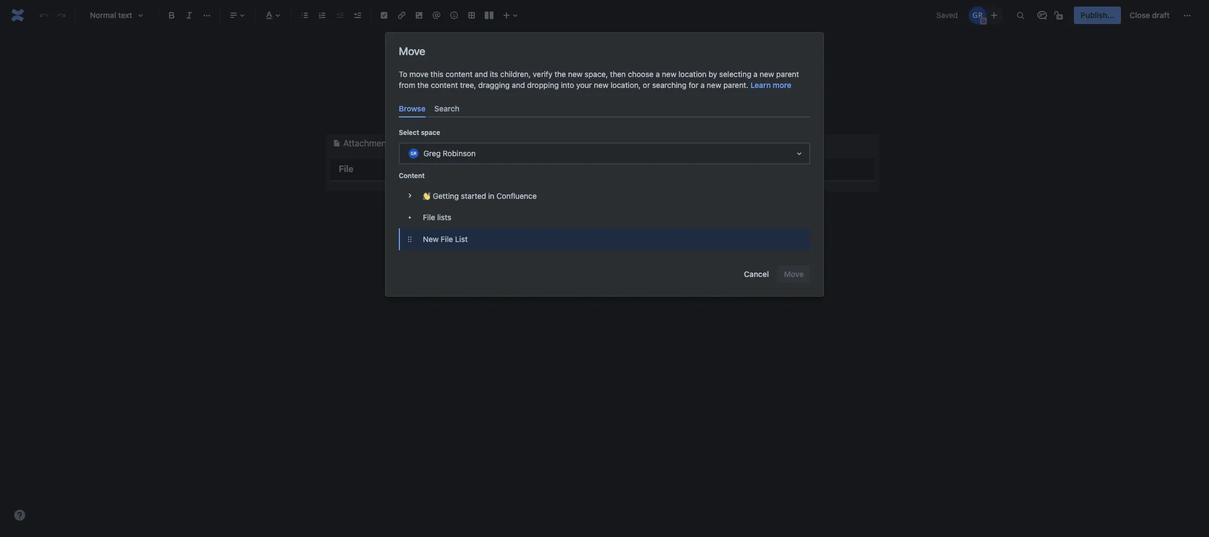 Task type: vqa. For each thing, say whether or not it's contained in the screenshot.
bottommost New
yes



Task type: describe. For each thing, give the bounding box(es) containing it.
tree inside move dialog
[[399, 185, 811, 251]]

learn
[[751, 80, 771, 90]]

action item image
[[378, 9, 391, 22]]

emoji image
[[448, 9, 461, 22]]

verify
[[533, 70, 553, 79]]

content
[[399, 172, 425, 180]]

searching
[[652, 80, 687, 90]]

file for file lists
[[423, 213, 435, 222]]

modified
[[740, 164, 776, 174]]

learn more link
[[751, 80, 792, 91]]

close draft
[[1130, 10, 1170, 20]]

indent tab image
[[351, 9, 364, 22]]

from
[[399, 80, 415, 90]]

your
[[576, 80, 592, 90]]

started
[[461, 191, 486, 201]]

0 vertical spatial greg robinson
[[410, 49, 462, 58]]

Select space text field
[[407, 148, 409, 159]]

by
[[709, 70, 717, 79]]

new file list
[[423, 235, 468, 244]]

outdent ⇧tab image
[[333, 9, 346, 22]]

space,
[[585, 70, 608, 79]]

0 horizontal spatial a
[[656, 70, 660, 79]]

attachments image
[[330, 137, 343, 150]]

0 vertical spatial robinson
[[429, 49, 462, 58]]

undo ⌘z image
[[37, 9, 50, 22]]

greg inside move dialog
[[424, 149, 441, 158]]

saved
[[937, 10, 958, 20]]

0 vertical spatial content
[[446, 70, 473, 79]]

new for new file list
[[423, 235, 439, 244]]

greg robinson inside move dialog
[[424, 149, 476, 158]]

new up learn more
[[760, 70, 774, 79]]

0 horizontal spatial and
[[475, 70, 488, 79]]

draft
[[1152, 10, 1170, 20]]

numbered list ⌘⇧7 image
[[316, 9, 329, 22]]

1 horizontal spatial and
[[512, 80, 525, 90]]

robinson inside move dialog
[[443, 149, 476, 158]]

greg robinson image
[[969, 7, 987, 24]]

cancel
[[744, 270, 769, 279]]

cancel button
[[738, 266, 776, 284]]

getting started in confluence
[[433, 191, 537, 201]]

add image, video, or file image
[[413, 9, 426, 22]]

selecting
[[719, 70, 752, 79]]

close
[[1130, 10, 1150, 20]]

bold ⌘b image
[[165, 9, 178, 22]]

select
[[399, 129, 419, 137]]

0 horizontal spatial the
[[417, 80, 429, 90]]

location,
[[611, 80, 641, 90]]

new up searching
[[662, 70, 677, 79]]

for
[[689, 80, 699, 90]]

new down by
[[707, 80, 722, 90]]

dropping
[[527, 80, 559, 90]]

this
[[431, 70, 444, 79]]



Task type: locate. For each thing, give the bounding box(es) containing it.
greg robinson down files
[[424, 149, 476, 158]]

bullet list ⌘⇧8 image
[[298, 9, 311, 22]]

file left lists
[[423, 213, 435, 222]]

select space
[[399, 129, 440, 137]]

learn more
[[751, 80, 792, 90]]

0 vertical spatial greg
[[410, 49, 427, 58]]

1 vertical spatial robinson
[[443, 149, 476, 158]]

file
[[339, 164, 354, 174], [423, 213, 435, 222], [441, 235, 453, 244]]

location
[[679, 70, 707, 79]]

1 vertical spatial greg robinson
[[424, 149, 476, 158]]

link image
[[395, 9, 408, 22]]

0 vertical spatial file
[[339, 164, 354, 174]]

content
[[446, 70, 473, 79], [431, 80, 458, 90]]

to move this content and its children, verify the new space, then choose a new location by selecting a new parent from the content tree, dragging and dropping into your new location, or searching for a new parent.
[[399, 70, 799, 90]]

new
[[568, 70, 583, 79], [662, 70, 677, 79], [760, 70, 774, 79], [594, 80, 609, 90], [707, 80, 722, 90]]

greg robinson
[[410, 49, 462, 58], [424, 149, 476, 158]]

table image
[[465, 9, 478, 22]]

1 vertical spatial file
[[423, 213, 435, 222]]

italic ⌘i image
[[183, 9, 196, 22]]

2 vertical spatial file
[[441, 235, 453, 244]]

new up into
[[568, 70, 583, 79]]

its
[[490, 70, 498, 79]]

move this page image
[[397, 49, 406, 58]]

choose
[[628, 70, 654, 79]]

publish... button
[[1075, 7, 1121, 24]]

move
[[410, 70, 429, 79]]

tree containing getting started in confluence
[[399, 185, 811, 251]]

new down space,
[[594, 80, 609, 90]]

then
[[610, 70, 626, 79]]

into
[[561, 80, 574, 90]]

0 vertical spatial and
[[475, 70, 488, 79]]

of
[[428, 122, 436, 132]]

2 horizontal spatial file
[[441, 235, 453, 244]]

move
[[399, 45, 425, 57]]

open image
[[793, 147, 806, 160]]

1 horizontal spatial file
[[423, 213, 435, 222]]

tree
[[399, 185, 811, 251]]

layouts image
[[483, 9, 496, 22]]

redo ⌘⇧z image
[[55, 9, 68, 22]]

tab list containing browse
[[395, 100, 815, 118]]

lists
[[437, 213, 452, 222]]

a up searching
[[656, 70, 660, 79]]

more
[[773, 80, 792, 90]]

to
[[399, 70, 407, 79]]

2 horizontal spatial a
[[754, 70, 758, 79]]

file lists
[[423, 213, 452, 222]]

new inside main content area, start typing to enter text. text box
[[395, 122, 412, 132]]

the up into
[[555, 70, 566, 79]]

or
[[643, 80, 650, 90]]

robinson down files
[[443, 149, 476, 158]]

greg down space
[[424, 149, 441, 158]]

robinson
[[429, 49, 462, 58], [443, 149, 476, 158]]

file down attachments image
[[339, 164, 354, 174]]

1 horizontal spatial new
[[423, 235, 439, 244]]

a right "for"
[[701, 80, 705, 90]]

content down this
[[431, 80, 458, 90]]

0 vertical spatial the
[[555, 70, 566, 79]]

files
[[438, 122, 454, 132]]

new left the list
[[395, 122, 412, 132]]

a
[[656, 70, 660, 79], [754, 70, 758, 79], [701, 80, 705, 90]]

1 horizontal spatial the
[[555, 70, 566, 79]]

1 vertical spatial content
[[431, 80, 458, 90]]

file left the list
[[441, 235, 453, 244]]

0 vertical spatial new
[[395, 122, 412, 132]]

confluence
[[497, 191, 537, 201]]

parent.
[[724, 80, 749, 90]]

confluence image
[[9, 7, 26, 24], [9, 7, 26, 24]]

1 horizontal spatial a
[[701, 80, 705, 90]]

greg robinson link
[[410, 47, 462, 60]]

1 vertical spatial the
[[417, 80, 429, 90]]

close draft button
[[1124, 7, 1177, 24]]

new list of files
[[395, 122, 454, 132]]

a up learn
[[754, 70, 758, 79]]

children,
[[500, 70, 531, 79]]

new
[[395, 122, 412, 132], [423, 235, 439, 244]]

1 vertical spatial greg
[[424, 149, 441, 158]]

list
[[455, 235, 468, 244]]

parent
[[777, 70, 799, 79]]

0 horizontal spatial file
[[339, 164, 354, 174]]

getting
[[433, 191, 459, 201]]

Main content area, start typing to enter text. text field
[[326, 120, 879, 192]]

and down the children, in the top of the page
[[512, 80, 525, 90]]

new down file lists on the left top of page
[[423, 235, 439, 244]]

Give this page a title text field
[[395, 85, 811, 103]]

mention image
[[430, 9, 443, 22]]

dragging
[[478, 80, 510, 90]]

new inside move dialog
[[423, 235, 439, 244]]

file for file
[[339, 164, 354, 174]]

and left its
[[475, 70, 488, 79]]

browse
[[399, 104, 426, 113]]

greg right move this page image at the top of page
[[410, 49, 427, 58]]

tab list
[[395, 100, 815, 118]]

file inside main content area, start typing to enter text. text box
[[339, 164, 354, 174]]

move dialog
[[386, 33, 824, 297]]

search
[[434, 104, 460, 113]]

robinson up this
[[429, 49, 462, 58]]

0 horizontal spatial new
[[395, 122, 412, 132]]

tab list inside move dialog
[[395, 100, 815, 118]]

greg robinson up this
[[410, 49, 462, 58]]

publish...
[[1081, 10, 1115, 20]]

tree,
[[460, 80, 476, 90]]

1 vertical spatial new
[[423, 235, 439, 244]]

content up the 'tree,'
[[446, 70, 473, 79]]

space
[[421, 129, 440, 137]]

attachments
[[343, 139, 394, 149]]

and
[[475, 70, 488, 79], [512, 80, 525, 90]]

new for new list of files
[[395, 122, 412, 132]]

in
[[488, 191, 495, 201]]

the
[[555, 70, 566, 79], [417, 80, 429, 90]]

the down move
[[417, 80, 429, 90]]

1 vertical spatial and
[[512, 80, 525, 90]]

list
[[414, 122, 426, 132]]

greg
[[410, 49, 427, 58], [424, 149, 441, 158]]



